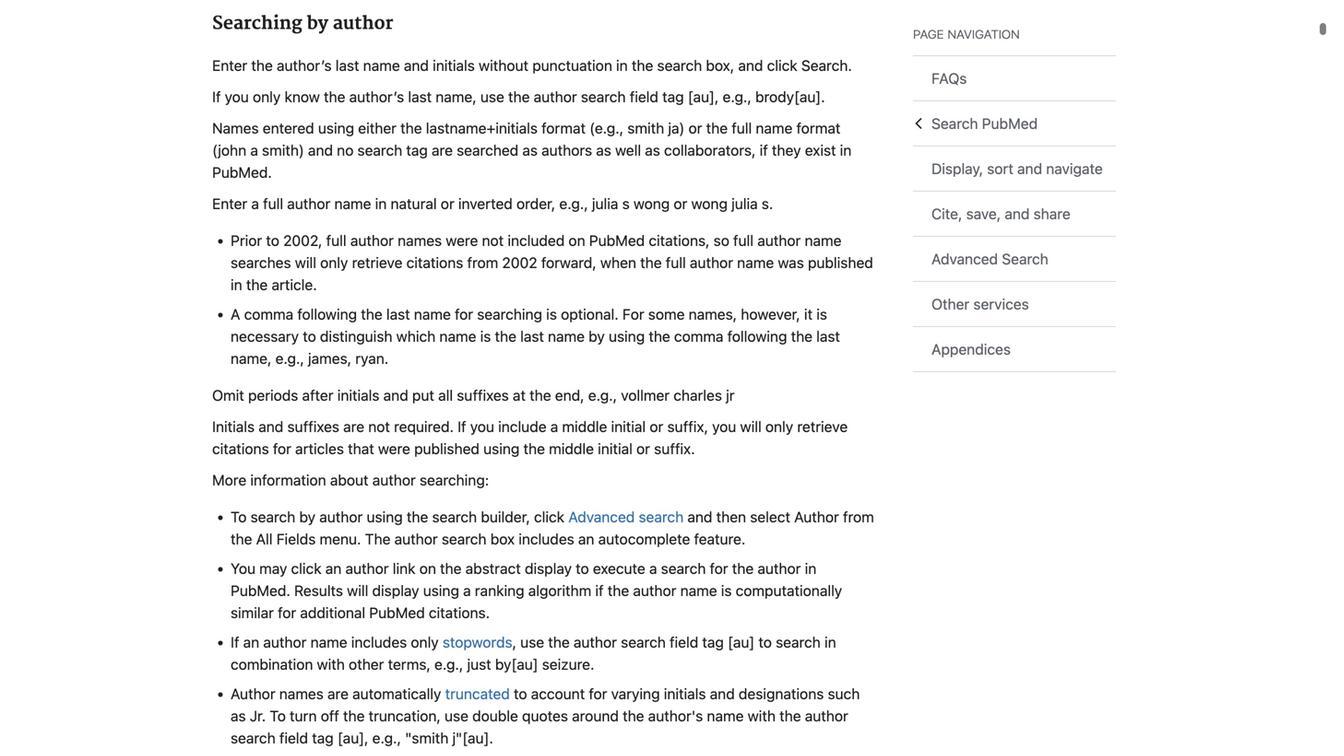 Task type: describe. For each thing, give the bounding box(es) containing it.
2 horizontal spatial you
[[712, 418, 736, 436]]

navigation
[[947, 24, 1020, 42]]

faqs
[[931, 70, 967, 87]]

e.g., inside "to account for varying initials and         designations such as jr. to turn off the truncation, use double quotes around the         author's name with the author search field tag [au], e.g., "smith j"[au]."
[[372, 730, 401, 747]]

and left put
[[383, 387, 408, 404]]

either
[[358, 119, 397, 137]]

1 vertical spatial author's
[[349, 88, 404, 106]]

the up distinguish
[[361, 306, 382, 323]]

to account for varying initials and         designations such as jr. to turn off the truncation, use double quotes around the         author's name with the author search field tag [au], e.g., "smith j"[au].
[[231, 686, 860, 747]]

ranking
[[475, 582, 524, 600]]

vollmer
[[621, 387, 670, 404]]

the left abstract
[[440, 560, 462, 578]]

,
[[512, 634, 516, 652]]

entered
[[263, 119, 314, 137]]

varying
[[611, 686, 660, 703]]

end,
[[555, 387, 584, 404]]

will inside 'you may click an author link on the abstract display to execute a search for the         author in pubmed. results will display using a ranking algorithm if the author name         is computationally similar for additional pubmed citations.'
[[347, 582, 368, 600]]

if inside names entered using either the lastname+initials format (e.g., smith ja) or the full name       format (john a smith) and no search tag are searched as authors as well as       collaborators, if they exist in pubmed.
[[760, 142, 768, 159]]

a comma following the last name for searching is optional. for some names, however,         it is necessary to distinguish which name is the last name by using the comma         following the last name, e.g., james, ryan.
[[231, 306, 840, 367]]

may
[[259, 560, 287, 578]]

using inside initials and suffixes are not required. if you include a middle initial or suffix, you       will only retrieve citations for articles that were published using the middle initial       or suffix.
[[483, 440, 520, 458]]

enter for enter a full author name in natural or inverted order, e.g., julia s wong or wong julia       s.
[[212, 195, 247, 213]]

[au], inside "to account for varying initials and         designations such as jr. to turn off the truncation, use double quotes around the         author's name with the author search field tag [au], e.g., "smith j"[au]."
[[337, 730, 368, 747]]

the inside initials and suffixes are not required. if you include a middle initial or suffix, you       will only retrieve citations for articles that were published using the middle initial       or suffix.
[[523, 440, 545, 458]]

only inside initials and suffixes are not required. if you include a middle initial or suffix, you       will only retrieve citations for articles that were published using the middle initial       or suffix.
[[765, 418, 793, 436]]

page
[[913, 24, 944, 42]]

automatically
[[352, 686, 441, 703]]

0 horizontal spatial author
[[231, 686, 275, 703]]

search left box,
[[657, 57, 702, 74]]

author names are automatically truncated
[[231, 686, 510, 703]]

2002
[[502, 254, 537, 272]]

author inside and then         select author from the all fields menu. the author search box includes an         autocomplete feature.
[[794, 509, 839, 526]]

from inside prior to 2002, full author names were not included on pubmed citations, so full         author name searches will only retrieve citations from 2002 forward, when the full         author name was published in the article.
[[467, 254, 498, 272]]

articles
[[295, 440, 344, 458]]

click inside 'you may click an author link on the abstract display to execute a search for the         author in pubmed. results will display using a ranking algorithm if the author name         is computationally similar for additional pubmed citations.'
[[291, 560, 321, 578]]

designations
[[739, 686, 824, 703]]

page navigation
[[913, 24, 1020, 42]]

j"[au].
[[452, 730, 493, 747]]

name down "no"
[[334, 195, 371, 213]]

box,
[[706, 57, 734, 74]]

the right either
[[400, 119, 422, 137]]

then
[[716, 509, 746, 526]]

you may click an author link on the abstract display to execute a search for the         author in pubmed. results will display using a ranking algorithm if the author name         is computationally similar for additional pubmed citations.
[[231, 560, 842, 622]]

stopwords link
[[443, 634, 512, 652]]

2 vertical spatial an
[[243, 634, 259, 652]]

a down autocomplete
[[649, 560, 657, 578]]

the inside and then         select author from the all fields menu. the author search box includes an         autocomplete feature.
[[231, 531, 252, 548]]

similar
[[231, 604, 274, 622]]

and inside "to account for varying initials and         designations such as jr. to turn off the truncation, use double quotes around the         author's name with the author search field tag [au], e.g., "smith j"[au]."
[[710, 686, 735, 703]]

without
[[479, 57, 528, 74]]

2002,
[[283, 232, 322, 249]]

1 horizontal spatial field
[[630, 88, 658, 106]]

0 horizontal spatial you
[[225, 88, 249, 106]]

the down "feature." at right bottom
[[732, 560, 754, 578]]

s.
[[762, 195, 773, 213]]

as down (e.g., at the left
[[596, 142, 611, 159]]

search up autocomplete
[[639, 509, 684, 526]]

to inside 'you may click an author link on the abstract display to execute a search for the         author in pubmed. results will display using a ranking algorithm if the author name         is computationally similar for additional pubmed citations.'
[[576, 560, 589, 578]]

as left 'authors'
[[522, 142, 538, 159]]

and right sort
[[1017, 160, 1042, 178]]

if for if you only know the author's last name, use the author search field tag [au], e.g.,       brody[au].
[[212, 88, 221, 106]]

collaborators,
[[664, 142, 756, 159]]

1 horizontal spatial you
[[470, 418, 494, 436]]

jr.
[[250, 708, 266, 725]]

0 horizontal spatial following
[[297, 306, 357, 323]]

names entered using either the lastname+initials format (e.g., smith ja) or the full name       format (john a smith) and no search tag are searched as authors as well as       collaborators, if they exist in pubmed.
[[212, 119, 852, 181]]

fields
[[276, 531, 316, 548]]

enter the author's last name and initials without punctuation in the search box, and       click search.
[[212, 57, 856, 74]]

share
[[1033, 205, 1070, 223]]

and inside and then         select author from the all fields menu. the author search box includes an         autocomplete feature.
[[687, 509, 712, 526]]

or left the suffix.
[[636, 440, 650, 458]]

0 vertical spatial initials
[[433, 57, 475, 74]]

only up terms, on the bottom left of the page
[[411, 634, 439, 652]]

for inside a comma following the last name for searching is optional. for some names, however,         it is necessary to distinguish which name is the last name by using the comma         following the last name, e.g., james, ryan.
[[455, 306, 473, 323]]

0 vertical spatial by
[[307, 12, 328, 35]]

so
[[714, 232, 729, 249]]

the down searches
[[246, 276, 268, 294]]

menu.
[[320, 531, 361, 548]]

e.g., inside , use the author         search field tag [au] to search in combination with other terms, e.g., just by[au]         seizure.
[[434, 656, 463, 674]]

full down the citations,
[[666, 254, 686, 272]]

to inside , use the author         search field tag [au] to search in combination with other terms, e.g., just by[au]         seizure.
[[758, 634, 772, 652]]

services
[[973, 296, 1029, 313]]

charles
[[673, 387, 722, 404]]

or inside names entered using either the lastname+initials format (e.g., smith ja) or the full name       format (john a smith) and no search tag are searched as authors as well as       collaborators, if they exist in pubmed.
[[688, 119, 702, 137]]

use inside , use the author         search field tag [au] to search in combination with other terms, e.g., just by[au]         seizure.
[[520, 634, 544, 652]]

feature.
[[694, 531, 745, 548]]

includes inside and then         select author from the all fields menu. the author search box includes an         autocomplete feature.
[[519, 531, 574, 548]]

full up 2002,
[[263, 195, 283, 213]]

not inside initials and suffixes are not required. if you include a middle initial or suffix, you       will only retrieve citations for articles that were published using the middle initial       or suffix.
[[368, 418, 390, 436]]

the down enter the author's last name and initials without punctuation in the search box, and       click search.
[[508, 88, 530, 106]]

using up the
[[367, 509, 403, 526]]

citations inside initials and suffixes are not required. if you include a middle initial or suffix, you       will only retrieve citations for articles that were published using the middle initial       or suffix.
[[212, 440, 269, 458]]

prior
[[231, 232, 262, 249]]

0 horizontal spatial advanced
[[568, 509, 635, 526]]

s
[[622, 195, 630, 213]]

1 horizontal spatial search
[[1002, 250, 1048, 268]]

were inside prior to 2002, full author names were not included on pubmed citations, so full         author name searches will only retrieve citations from 2002 forward, when the full         author name was published in the article.
[[446, 232, 478, 249]]

truncated link
[[445, 686, 510, 703]]

the down the execute
[[608, 582, 629, 600]]

or up the suffix.
[[650, 418, 663, 436]]

a up citations.
[[463, 582, 471, 600]]

the up smith
[[632, 57, 653, 74]]

searching
[[212, 12, 302, 35]]

2 vertical spatial by
[[299, 509, 315, 526]]

computationally
[[736, 582, 842, 600]]

pubmed inside 'you may click an author link on the abstract display to execute a search for the         author in pubmed. results will display using a ranking algorithm if the author name         is computationally similar for additional pubmed citations.'
[[369, 604, 425, 622]]

all
[[256, 531, 273, 548]]

search up varying
[[621, 634, 666, 652]]

some
[[648, 306, 685, 323]]

e.g., down box,
[[723, 88, 751, 106]]

turn
[[290, 708, 317, 725]]

to inside a comma following the last name for searching is optional. for some names, however,         it is necessary to distinguish which name is the last name by using the comma         following the last name, e.g., james, ryan.
[[303, 328, 316, 345]]

omit
[[212, 387, 244, 404]]

name left was
[[737, 254, 774, 272]]

brody[au].
[[755, 88, 825, 106]]

author inside , use the author         search field tag [au] to search in combination with other terms, e.g., just by[au]         seizure.
[[574, 634, 617, 652]]

1 vertical spatial initial
[[598, 440, 633, 458]]

display, sort and navigate link
[[913, 147, 1116, 191]]

full right 2002,
[[326, 232, 346, 249]]

will inside initials and suffixes are not required. if you include a middle initial or suffix, you       will only retrieve citations for articles that were published using the middle initial       or suffix.
[[740, 418, 761, 436]]

link
[[393, 560, 416, 578]]

0 horizontal spatial to
[[231, 509, 247, 526]]

a up prior
[[251, 195, 259, 213]]

initials inside "to account for varying initials and         designations such as jr. to turn off the truncation, use double quotes around the         author's name with the author search field tag [au], e.g., "smith j"[au]."
[[664, 686, 706, 703]]

if you only know the author's last name, use the author search field tag [au], e.g.,       brody[au].
[[212, 88, 829, 106]]

1 julia from the left
[[592, 195, 618, 213]]

search up the all
[[250, 509, 295, 526]]

the
[[365, 531, 390, 548]]

from inside and then         select author from the all fields menu. the author search box includes an         autocomplete feature.
[[843, 509, 874, 526]]

0 horizontal spatial display
[[372, 582, 419, 600]]

the down the searching
[[251, 57, 273, 74]]

tag inside "to account for varying initials and         designations such as jr. to turn off the truncation, use double quotes around the         author's name with the author search field tag [au], e.g., "smith j"[au]."
[[312, 730, 334, 747]]

name down optional.
[[548, 328, 585, 345]]

double
[[472, 708, 518, 725]]

in inside , use the author         search field tag [au] to search in combination with other terms, e.g., just by[au]         seizure.
[[824, 634, 836, 652]]

1 vertical spatial includes
[[351, 634, 407, 652]]

around
[[572, 708, 619, 725]]

the down it
[[791, 328, 813, 345]]

distinguish
[[320, 328, 392, 345]]

for right similar
[[278, 604, 296, 622]]

0 vertical spatial search
[[931, 115, 978, 132]]

exist
[[805, 142, 836, 159]]

name inside "to account for varying initials and         designations such as jr. to turn off the truncation, use double quotes around the         author's name with the author search field tag [au], e.g., "smith j"[au]."
[[707, 708, 744, 725]]

in inside 'you may click an author link on the abstract display to execute a search for the         author in pubmed. results will display using a ranking algorithm if the author name         is computationally similar for additional pubmed citations.'
[[805, 560, 816, 578]]

cite, save, and share link
[[913, 192, 1116, 236]]

or right natural
[[441, 195, 454, 213]]

are inside names entered using either the lastname+initials format (e.g., smith ja) or the full name       format (john a smith) and no search tag are searched as authors as well as       collaborators, if they exist in pubmed.
[[432, 142, 453, 159]]

jr
[[726, 387, 735, 404]]

by[au]
[[495, 656, 538, 674]]

with inside , use the author         search field tag [au] to search in combination with other terms, e.g., just by[au]         seizure.
[[317, 656, 345, 674]]

search down computationally
[[776, 634, 821, 652]]

search up (e.g., at the left
[[581, 88, 626, 106]]

and right save,
[[1005, 205, 1030, 223]]

name up it
[[805, 232, 842, 249]]

using inside a comma following the last name for searching is optional. for some names, however,         it is necessary to distinguish which name is the last name by using the comma         following the last name, e.g., james, ryan.
[[609, 328, 645, 345]]

if for if an author name includes only stopwords
[[231, 634, 239, 652]]

builder,
[[481, 509, 530, 526]]

0 vertical spatial display
[[525, 560, 572, 578]]

the up collaborators,
[[706, 119, 728, 137]]

use inside "to account for varying initials and         designations such as jr. to turn off the truncation, use double quotes around the         author's name with the author search field tag [au], e.g., "smith j"[au]."
[[445, 708, 468, 725]]

is right it
[[816, 306, 827, 323]]

for inside initials and suffixes are not required. if you include a middle initial or suffix, you       will only retrieve citations for articles that were published using the middle initial       or suffix.
[[273, 440, 291, 458]]

the right the 'off'
[[343, 708, 365, 725]]

0 vertical spatial suffixes
[[457, 387, 509, 404]]

tag inside , use the author         search field tag [au] to search in combination with other terms, e.g., just by[au]         seizure.
[[702, 634, 724, 652]]

author inside and then         select author from the all fields menu. the author search box includes an         autocomplete feature.
[[394, 531, 438, 548]]

ja)
[[668, 119, 685, 137]]

published inside initials and suffixes are not required. if you include a middle initial or suffix, you       will only retrieve citations for articles that were published using the middle initial       or suffix.
[[414, 440, 480, 458]]

0 vertical spatial middle
[[562, 418, 607, 436]]

lastname+initials
[[426, 119, 538, 137]]

1 format from the left
[[542, 119, 586, 137]]

retrieve inside initials and suffixes are not required. if you include a middle initial or suffix, you       will only retrieve citations for articles that were published using the middle initial       or suffix.
[[797, 418, 848, 436]]

other
[[931, 296, 969, 313]]

2 vertical spatial are
[[327, 686, 349, 703]]

a inside initials and suffixes are not required. if you include a middle initial or suffix, you       will only retrieve citations for articles that were published using the middle initial       or suffix.
[[550, 418, 558, 436]]

tag inside names entered using either the lastname+initials format (e.g., smith ja) or the full name       format (john a smith) and no search tag are searched as authors as well as       collaborators, if they exist in pubmed.
[[406, 142, 428, 159]]

0 vertical spatial [au],
[[688, 88, 719, 106]]

the right when
[[640, 254, 662, 272]]

with inside "to account for varying initials and         designations such as jr. to turn off the truncation, use double quotes around the         author's name with the author search field tag [au], e.g., "smith j"[au]."
[[748, 708, 776, 725]]

advanced search link
[[913, 237, 1116, 281]]

0 horizontal spatial names
[[279, 686, 324, 703]]

seizure.
[[542, 656, 594, 674]]

search pubmed
[[931, 115, 1038, 132]]

just
[[467, 656, 491, 674]]

ryan.
[[355, 350, 388, 367]]

search inside names entered using either the lastname+initials format (e.g., smith ja) or the full name       format (john a smith) and no search tag are searched as authors as well as       collaborators, if they exist in pubmed.
[[357, 142, 402, 159]]

which
[[396, 328, 436, 345]]

advanced inside advanced search link
[[931, 250, 998, 268]]

and left without
[[404, 57, 429, 74]]

e.g., right order,
[[559, 195, 588, 213]]

truncated
[[445, 686, 510, 703]]

search.
[[801, 57, 852, 74]]

0 vertical spatial name,
[[436, 88, 477, 106]]

name right which
[[439, 328, 476, 345]]

article.
[[272, 276, 317, 294]]

search down searching:
[[432, 509, 477, 526]]

quotes
[[522, 708, 568, 725]]

authors
[[541, 142, 592, 159]]

name down additional
[[310, 634, 347, 652]]

will inside prior to 2002, full author names were not included on pubmed citations, so full         author name searches will only retrieve citations from 2002 forward, when the full         author name was published in the article.
[[295, 254, 316, 272]]

advanced search
[[931, 250, 1048, 268]]

0 horizontal spatial author's
[[277, 57, 332, 74]]

[au]
[[728, 634, 755, 652]]

0 horizontal spatial initials
[[337, 387, 380, 404]]

name up which
[[414, 306, 451, 323]]



Task type: vqa. For each thing, say whether or not it's contained in the screenshot.
the Text
no



Task type: locate. For each thing, give the bounding box(es) containing it.
faqs link
[[913, 56, 1116, 101]]

1 horizontal spatial following
[[727, 328, 787, 345]]

1 vertical spatial citations
[[212, 440, 269, 458]]

0 vertical spatial use
[[480, 88, 504, 106]]

2 horizontal spatial pubmed
[[982, 115, 1038, 132]]

in left natural
[[375, 195, 387, 213]]

1 horizontal spatial published
[[808, 254, 873, 272]]

1 vertical spatial initials
[[337, 387, 380, 404]]

they
[[772, 142, 801, 159]]

pubmed. up similar
[[231, 582, 290, 600]]

the right know
[[324, 88, 345, 106]]

full right so
[[733, 232, 754, 249]]

using down include on the left of page
[[483, 440, 520, 458]]

only inside prior to 2002, full author names were not included on pubmed citations, so full         author name searches will only retrieve citations from 2002 forward, when the full         author name was published in the article.
[[320, 254, 348, 272]]

1 horizontal spatial to
[[270, 708, 286, 725]]

using up "no"
[[318, 119, 354, 137]]

0 horizontal spatial published
[[414, 440, 480, 458]]

combination
[[231, 656, 313, 674]]

1 vertical spatial pubmed
[[589, 232, 645, 249]]

0 horizontal spatial comma
[[244, 306, 293, 323]]

search
[[931, 115, 978, 132], [1002, 250, 1048, 268]]

search pubmed link
[[913, 101, 1116, 146]]

only up select
[[765, 418, 793, 436]]

1 horizontal spatial names
[[398, 232, 442, 249]]

enter for enter the author's last name and initials without punctuation in the search box, and       click search.
[[212, 57, 247, 74]]

the down varying
[[623, 708, 644, 725]]

search inside 'you may click an author link on the abstract display to execute a search for the         author in pubmed. results will display using a ranking algorithm if the author name         is computationally similar for additional pubmed citations.'
[[661, 560, 706, 578]]

save,
[[966, 205, 1001, 223]]

prior to 2002, full author names were not included on pubmed citations, so full         author name searches will only retrieve citations from 2002 forward, when the full         author name was published in the article.
[[231, 232, 873, 294]]

1 horizontal spatial format
[[796, 119, 841, 137]]

2 horizontal spatial an
[[578, 531, 594, 548]]

results
[[294, 582, 343, 600]]

are
[[432, 142, 453, 159], [343, 418, 364, 436], [327, 686, 349, 703]]

0 horizontal spatial an
[[243, 634, 259, 652]]

1 vertical spatial names
[[279, 686, 324, 703]]

e.g., down "truncation,"
[[372, 730, 401, 747]]

were inside initials and suffixes are not required. if you include a middle initial or suffix, you       will only retrieve citations for articles that were published using the middle initial       or suffix.
[[378, 440, 410, 458]]

author right select
[[794, 509, 839, 526]]

is inside 'you may click an author link on the abstract display to execute a search for the         author in pubmed. results will display using a ranking algorithm if the author name         is computationally similar for additional pubmed citations.'
[[721, 582, 732, 600]]

sort
[[987, 160, 1013, 178]]

the down designations
[[779, 708, 801, 725]]

and down periods
[[258, 418, 283, 436]]

using inside 'you may click an author link on the abstract display to execute a search for the         author in pubmed. results will display using a ranking algorithm if the author name         is computationally similar for additional pubmed citations.'
[[423, 582, 459, 600]]

if inside 'you may click an author link on the abstract display to execute a search for the         author in pubmed. results will display using a ranking algorithm if the author name         is computationally similar for additional pubmed citations.'
[[595, 582, 604, 600]]

using inside names entered using either the lastname+initials format (e.g., smith ja) or the full name       format (john a smith) and no search tag are searched as authors as well as       collaborators, if they exist in pubmed.
[[318, 119, 354, 137]]

are inside initials and suffixes are not required. if you include a middle initial or suffix, you       will only retrieve citations for articles that were published using the middle initial       or suffix.
[[343, 418, 364, 436]]

julia
[[592, 195, 618, 213], [731, 195, 758, 213]]

when
[[600, 254, 636, 272]]

full
[[732, 119, 752, 137], [263, 195, 283, 213], [326, 232, 346, 249], [733, 232, 754, 249], [666, 254, 686, 272]]

citations.
[[429, 604, 490, 622]]

to down by[au]
[[514, 686, 527, 703]]

after
[[302, 387, 333, 404]]

0 vertical spatial an
[[578, 531, 594, 548]]

citations,
[[649, 232, 710, 249]]

are up that at left
[[343, 418, 364, 436]]

1 horizontal spatial [au],
[[688, 88, 719, 106]]

and right box,
[[738, 57, 763, 74]]

the down searching:
[[407, 509, 428, 526]]

name right author's
[[707, 708, 744, 725]]

for inside "to account for varying initials and         designations such as jr. to turn off the truncation, use double quotes around the         author's name with the author search field tag [au], e.g., "smith j"[au]."
[[589, 686, 607, 703]]

(john
[[212, 142, 246, 159]]

if an author name includes only stopwords
[[231, 634, 512, 652]]

in inside names entered using either the lastname+initials format (e.g., smith ja) or the full name       format (john a smith) and no search tag are searched as authors as well as       collaborators, if they exist in pubmed.
[[840, 142, 852, 159]]

0 vertical spatial on
[[569, 232, 585, 249]]

searching
[[477, 306, 542, 323]]

and inside names entered using either the lastname+initials format (e.g., smith ja) or the full name       format (john a smith) and no search tag are searched as authors as well as       collaborators, if they exist in pubmed.
[[308, 142, 333, 159]]

1 wong from the left
[[633, 195, 670, 213]]

smith)
[[262, 142, 304, 159]]

2 format from the left
[[796, 119, 841, 137]]

2 vertical spatial use
[[445, 708, 468, 725]]

use
[[480, 88, 504, 106], [520, 634, 544, 652], [445, 708, 468, 725]]

only left know
[[253, 88, 281, 106]]

you
[[231, 560, 255, 578]]

2 horizontal spatial will
[[740, 418, 761, 436]]

and inside initials and suffixes are not required. if you include a middle initial or suffix, you       will only retrieve citations for articles that were published using the middle initial       or suffix.
[[258, 418, 283, 436]]

use right ,
[[520, 634, 544, 652]]

1 horizontal spatial not
[[482, 232, 504, 249]]

with left other
[[317, 656, 345, 674]]

published down required.
[[414, 440, 480, 458]]

initials down ryan.
[[337, 387, 380, 404]]

1 horizontal spatial from
[[843, 509, 874, 526]]

0 horizontal spatial search
[[931, 115, 978, 132]]

0 horizontal spatial citations
[[212, 440, 269, 458]]

names inside prior to 2002, full author names were not included on pubmed citations, so full         author name searches will only retrieve citations from 2002 forward, when the full         author name was published in the article.
[[398, 232, 442, 249]]

from
[[467, 254, 498, 272], [843, 509, 874, 526]]

the left the all
[[231, 531, 252, 548]]

0 vertical spatial published
[[808, 254, 873, 272]]

published right was
[[808, 254, 873, 272]]

and left "no"
[[308, 142, 333, 159]]

0 horizontal spatial if
[[595, 582, 604, 600]]

0 horizontal spatial if
[[212, 88, 221, 106]]

1 horizontal spatial comma
[[674, 328, 723, 345]]

the up seizure.
[[548, 634, 570, 652]]

published inside prior to 2002, full author names were not included on pubmed citations, so full         author name searches will only retrieve citations from 2002 forward, when the full         author name was published in the article.
[[808, 254, 873, 272]]

0 horizontal spatial wong
[[633, 195, 670, 213]]

are down lastname+initials
[[432, 142, 453, 159]]

not
[[482, 232, 504, 249], [368, 418, 390, 436]]

field down turn
[[279, 730, 308, 747]]

an up results
[[325, 560, 342, 578]]

2 vertical spatial initials
[[664, 686, 706, 703]]

for up the information
[[273, 440, 291, 458]]

to right [au]
[[758, 634, 772, 652]]

1 horizontal spatial use
[[480, 88, 504, 106]]

2 julia from the left
[[731, 195, 758, 213]]

2 horizontal spatial use
[[520, 634, 544, 652]]

1 horizontal spatial click
[[534, 509, 564, 526]]

1 vertical spatial will
[[740, 418, 761, 436]]

0 vertical spatial from
[[467, 254, 498, 272]]

use up j"[au].
[[445, 708, 468, 725]]

e.g., inside a comma following the last name for searching is optional. for some names, however,         it is necessary to distinguish which name is the last name by using the comma         following the last name, e.g., james, ryan.
[[275, 350, 304, 367]]

order,
[[516, 195, 555, 213]]

e.g., right end,
[[588, 387, 617, 404]]

enter a full author name in natural or inverted order, e.g., julia s wong or wong julia       s.
[[212, 195, 773, 213]]

wong up so
[[691, 195, 728, 213]]

0 vertical spatial pubmed
[[982, 115, 1038, 132]]

the inside , use the author         search field tag [au] to search in combination with other terms, e.g., just by[au]         seizure.
[[548, 634, 570, 652]]

a
[[250, 142, 258, 159], [251, 195, 259, 213], [550, 418, 558, 436], [649, 560, 657, 578], [463, 582, 471, 600]]

with
[[317, 656, 345, 674], [748, 708, 776, 725]]

tag left [au]
[[702, 634, 724, 652]]

1 vertical spatial click
[[534, 509, 564, 526]]

advanced up autocomplete
[[568, 509, 635, 526]]

initials
[[433, 57, 475, 74], [337, 387, 380, 404], [664, 686, 706, 703]]

only
[[253, 88, 281, 106], [320, 254, 348, 272], [765, 418, 793, 436], [411, 634, 439, 652]]

in inside prior to 2002, full author names were not included on pubmed citations, so full         author name searches will only retrieve citations from 2002 forward, when the full         author name was published in the article.
[[231, 276, 242, 294]]

search up "display,"
[[931, 115, 978, 132]]

2 vertical spatial if
[[231, 634, 239, 652]]

not up 2002
[[482, 232, 504, 249]]

initials up author's
[[664, 686, 706, 703]]

is down "feature." at right bottom
[[721, 582, 732, 600]]

2 horizontal spatial click
[[767, 57, 797, 74]]

suffixes inside initials and suffixes are not required. if you include a middle initial or suffix, you       will only retrieve citations for articles that were published using the middle initial       or suffix.
[[287, 418, 339, 436]]

0 vertical spatial includes
[[519, 531, 574, 548]]

know
[[285, 88, 320, 106]]

is down "searching"
[[480, 328, 491, 345]]

following
[[297, 306, 357, 323], [727, 328, 787, 345]]

retrieve
[[352, 254, 403, 272], [797, 418, 848, 436]]

click up brody[au].
[[767, 57, 797, 74]]

an down similar
[[243, 634, 259, 652]]

retrieve inside prior to 2002, full author names were not included on pubmed citations, so full         author name searches will only retrieve citations from 2002 forward, when the full         author name was published in the article.
[[352, 254, 403, 272]]

on inside 'you may click an author link on the abstract display to execute a search for the         author in pubmed. results will display using a ranking algorithm if the author name         is computationally similar for additional pubmed citations.'
[[419, 560, 436, 578]]

to search by author using the search builder, click advanced search
[[231, 509, 684, 526]]

more information about author searching:
[[212, 472, 489, 489]]

about
[[330, 472, 368, 489]]

or up the citations,
[[674, 195, 687, 213]]

put
[[412, 387, 434, 404]]

full inside names entered using either the lastname+initials format (e.g., smith ja) or the full name       format (john a smith) and no search tag are searched as authors as well as       collaborators, if they exist in pubmed.
[[732, 119, 752, 137]]

1 vertical spatial suffixes
[[287, 418, 339, 436]]

field inside "to account for varying initials and         designations such as jr. to turn off the truncation, use double quotes around the         author's name with the author search field tag [au], e.g., "smith j"[au]."
[[279, 730, 308, 747]]

0 horizontal spatial on
[[419, 560, 436, 578]]

appendices
[[931, 341, 1011, 358]]

0 vertical spatial click
[[767, 57, 797, 74]]

2 vertical spatial click
[[291, 560, 321, 578]]

the right at
[[530, 387, 551, 404]]

necessary
[[231, 328, 299, 345]]

search
[[657, 57, 702, 74], [581, 88, 626, 106], [357, 142, 402, 159], [250, 509, 295, 526], [432, 509, 477, 526], [639, 509, 684, 526], [442, 531, 487, 548], [661, 560, 706, 578], [621, 634, 666, 652], [776, 634, 821, 652], [231, 730, 275, 747]]

inverted
[[458, 195, 513, 213]]

[au],
[[688, 88, 719, 106], [337, 730, 368, 747]]

in right punctuation
[[616, 57, 628, 74]]

0 horizontal spatial will
[[295, 254, 316, 272]]

search inside and then         select author from the all fields menu. the author search box includes an         autocomplete feature.
[[442, 531, 487, 548]]

1 horizontal spatial will
[[347, 582, 368, 600]]

is left optional.
[[546, 306, 557, 323]]

initial left the suffix.
[[598, 440, 633, 458]]

0 vertical spatial field
[[630, 88, 658, 106]]

off
[[321, 708, 339, 725]]

julia left s.
[[731, 195, 758, 213]]

1 horizontal spatial pubmed
[[589, 232, 645, 249]]

however,
[[741, 306, 800, 323]]

optional.
[[561, 306, 619, 323]]

(e.g.,
[[589, 119, 624, 137]]

published
[[808, 254, 873, 272], [414, 440, 480, 458]]

format up exist
[[796, 119, 841, 137]]

by up the fields
[[299, 509, 315, 526]]

2 enter from the top
[[212, 195, 247, 213]]

an inside and then         select author from the all fields menu. the author search box includes an         autocomplete feature.
[[578, 531, 594, 548]]

and
[[404, 57, 429, 74], [738, 57, 763, 74], [308, 142, 333, 159], [1017, 160, 1042, 178], [1005, 205, 1030, 223], [383, 387, 408, 404], [258, 418, 283, 436], [687, 509, 712, 526], [710, 686, 735, 703]]

you down omit periods after initials and put all suffixes at the end, e.g., vollmer charles jr
[[470, 418, 494, 436]]

0 vertical spatial comma
[[244, 306, 293, 323]]

name inside names entered using either the lastname+initials format (e.g., smith ja) or the full name       format (john a smith) and no search tag are searched as authors as well as       collaborators, if they exist in pubmed.
[[756, 119, 793, 137]]

0 vertical spatial if
[[212, 88, 221, 106]]

0 vertical spatial are
[[432, 142, 453, 159]]

included
[[508, 232, 565, 249]]

name inside 'you may click an author link on the abstract display to execute a search for the         author in pubmed. results will display using a ranking algorithm if the author name         is computationally similar for additional pubmed citations.'
[[680, 582, 717, 600]]

initials and suffixes are not required. if you include a middle initial or suffix, you       will only retrieve citations for articles that were published using the middle initial       or suffix.
[[212, 418, 848, 458]]

pubmed. inside 'you may click an author link on the abstract display to execute a search for the         author in pubmed. results will display using a ranking algorithm if the author name         is computationally similar for additional pubmed citations.'
[[231, 582, 290, 600]]

pubmed
[[982, 115, 1038, 132], [589, 232, 645, 249], [369, 604, 425, 622]]

display,
[[931, 160, 983, 178]]

citations inside prior to 2002, full author names were not included on pubmed citations, so full         author name searches will only retrieve citations from 2002 forward, when the full         author name was published in the article.
[[406, 254, 463, 272]]

1 vertical spatial are
[[343, 418, 364, 436]]

0 horizontal spatial julia
[[592, 195, 618, 213]]

includes up other
[[351, 634, 407, 652]]

1 horizontal spatial if
[[231, 634, 239, 652]]

required.
[[394, 418, 454, 436]]

1 horizontal spatial with
[[748, 708, 776, 725]]

1 horizontal spatial julia
[[731, 195, 758, 213]]

1 vertical spatial display
[[372, 582, 419, 600]]

search inside "to account for varying initials and         designations such as jr. to turn off the truncation, use double quotes around the         author's name with the author search field tag [au], e.g., "smith j"[au]."
[[231, 730, 275, 747]]

1 enter from the top
[[212, 57, 247, 74]]

0 horizontal spatial format
[[542, 119, 586, 137]]

on up forward,
[[569, 232, 585, 249]]

0 vertical spatial author
[[794, 509, 839, 526]]

if inside initials and suffixes are not required. if you include a middle initial or suffix, you       will only retrieve citations for articles that were published using the middle initial       or suffix.
[[458, 418, 466, 436]]

execute
[[593, 560, 645, 578]]

author inside "to account for varying initials and         designations such as jr. to turn off the truncation, use double quotes around the         author's name with the author search field tag [au], e.g., "smith j"[au]."
[[805, 708, 848, 725]]

initial down vollmer
[[611, 418, 646, 436]]

0 vertical spatial retrieve
[[352, 254, 403, 272]]

as down smith
[[645, 142, 660, 159]]

an
[[578, 531, 594, 548], [325, 560, 342, 578], [243, 634, 259, 652]]

names
[[212, 119, 259, 137]]

by inside a comma following the last name for searching is optional. for some names, however,         it is necessary to distinguish which name is the last name by using the comma         following the last name, e.g., james, ryan.
[[589, 328, 605, 345]]

only down 2002,
[[320, 254, 348, 272]]

2 horizontal spatial if
[[458, 418, 466, 436]]

algorithm
[[528, 582, 591, 600]]

display, sort and navigate
[[931, 160, 1103, 178]]

pubmed up when
[[589, 232, 645, 249]]

abstract
[[465, 560, 521, 578]]

name, inside a comma following the last name for searching is optional. for some names, however,         it is necessary to distinguish which name is the last name by using the comma         following the last name, e.g., james, ryan.
[[231, 350, 272, 367]]

1 vertical spatial field
[[670, 634, 698, 652]]

in up computationally
[[805, 560, 816, 578]]

well
[[615, 142, 641, 159]]

1 horizontal spatial an
[[325, 560, 342, 578]]

for down "feature." at right bottom
[[710, 560, 728, 578]]

to inside "to account for varying initials and         designations such as jr. to turn off the truncation, use double quotes around the         author's name with the author search field tag [au], e.g., "smith j"[au]."
[[514, 686, 527, 703]]

2 wong from the left
[[691, 195, 728, 213]]

display down link on the bottom left of page
[[372, 582, 419, 600]]

0 vertical spatial not
[[482, 232, 504, 249]]

a inside names entered using either the lastname+initials format (e.g., smith ja) or the full name       format (john a smith) and no search tag are searched as authors as well as       collaborators, if they exist in pubmed.
[[250, 142, 258, 159]]

an inside 'you may click an author link on the abstract display to execute a search for the         author in pubmed. results will display using a ranking algorithm if the author name         is computationally similar for additional pubmed citations.'
[[325, 560, 342, 578]]

all
[[438, 387, 453, 404]]

use up lastname+initials
[[480, 88, 504, 106]]

other services
[[931, 296, 1029, 313]]

0 vertical spatial initial
[[611, 418, 646, 436]]

1 horizontal spatial were
[[446, 232, 478, 249]]

1 vertical spatial following
[[727, 328, 787, 345]]

author's up either
[[349, 88, 404, 106]]

as inside "to account for varying initials and         designations such as jr. to turn off the truncation, use double quotes around the         author's name with the author search field tag [au], e.g., "smith j"[au]."
[[231, 708, 246, 725]]

comma down names,
[[674, 328, 723, 345]]

citations down the initials
[[212, 440, 269, 458]]

1 vertical spatial if
[[595, 582, 604, 600]]

1 vertical spatial search
[[1002, 250, 1048, 268]]

terms,
[[388, 656, 431, 674]]

name up either
[[363, 57, 400, 74]]

enter down the searching
[[212, 57, 247, 74]]

tag up ja)
[[662, 88, 684, 106]]

the down include on the left of page
[[523, 440, 545, 458]]

last
[[335, 57, 359, 74], [408, 88, 432, 106], [386, 306, 410, 323], [520, 328, 544, 345], [816, 328, 840, 345]]

pubmed inside prior to 2002, full author names were not included on pubmed citations, so full         author name searches will only retrieve citations from 2002 forward, when the full         author name was published in the article.
[[589, 232, 645, 249]]

by
[[307, 12, 328, 35], [589, 328, 605, 345], [299, 509, 315, 526]]

middle
[[562, 418, 607, 436], [549, 440, 594, 458]]

1 vertical spatial with
[[748, 708, 776, 725]]

1 horizontal spatial on
[[569, 232, 585, 249]]

the down some
[[649, 328, 670, 345]]

to inside "to account for varying initials and         designations such as jr. to turn off the truncation, use double quotes around the         author's name with the author search field tag [au], e.g., "smith j"[au]."
[[270, 708, 286, 725]]

comma up necessary in the top left of the page
[[244, 306, 293, 323]]

search down cite, save, and share link
[[1002, 250, 1048, 268]]

using up citations.
[[423, 582, 459, 600]]

1 horizontal spatial initials
[[433, 57, 475, 74]]

0 vertical spatial enter
[[212, 57, 247, 74]]

1 horizontal spatial citations
[[406, 254, 463, 272]]

on inside prior to 2002, full author names were not included on pubmed citations, so full         author name searches will only retrieve citations from 2002 forward, when the full         author name was published in the article.
[[569, 232, 585, 249]]

an up the execute
[[578, 531, 594, 548]]

0 vertical spatial names
[[398, 232, 442, 249]]

1 vertical spatial middle
[[549, 440, 594, 458]]

information
[[250, 472, 326, 489]]

smith
[[627, 119, 664, 137]]

appendices link
[[913, 327, 1116, 372]]

account
[[531, 686, 585, 703]]

1 vertical spatial enter
[[212, 195, 247, 213]]

1 vertical spatial on
[[419, 560, 436, 578]]

pubmed. inside names entered using either the lastname+initials format (e.g., smith ja) or the full name       format (john a smith) and no search tag are searched as authors as well as       collaborators, if they exist in pubmed.
[[212, 164, 272, 181]]

field inside , use the author         search field tag [au] to search in combination with other terms, e.g., just by[au]         seizure.
[[670, 634, 698, 652]]

navigate
[[1046, 160, 1103, 178]]

for left "searching"
[[455, 306, 473, 323]]

2 vertical spatial field
[[279, 730, 308, 747]]

1 horizontal spatial retrieve
[[797, 418, 848, 436]]

tag up natural
[[406, 142, 428, 159]]

such
[[828, 686, 860, 703]]

0 horizontal spatial from
[[467, 254, 498, 272]]

wong right s
[[633, 195, 670, 213]]

not up that at left
[[368, 418, 390, 436]]

2 horizontal spatial field
[[670, 634, 698, 652]]

it
[[804, 306, 813, 323]]

0 vertical spatial author's
[[277, 57, 332, 74]]

0 horizontal spatial includes
[[351, 634, 407, 652]]

or
[[688, 119, 702, 137], [441, 195, 454, 213], [674, 195, 687, 213], [650, 418, 663, 436], [636, 440, 650, 458]]

the down "searching"
[[495, 328, 516, 345]]

other services link
[[913, 282, 1116, 326]]

advanced search link
[[568, 509, 684, 526]]

were right that at left
[[378, 440, 410, 458]]

1 vertical spatial not
[[368, 418, 390, 436]]

searching by author
[[212, 12, 393, 35]]

2 vertical spatial pubmed
[[369, 604, 425, 622]]

not inside prior to 2002, full author names were not included on pubmed citations, so full         author name searches will only retrieve citations from 2002 forward, when the full         author name was published in the article.
[[482, 232, 504, 249]]

were down inverted
[[446, 232, 478, 249]]

advanced
[[931, 250, 998, 268], [568, 509, 635, 526]]

0 horizontal spatial pubmed
[[369, 604, 425, 622]]

"smith
[[405, 730, 449, 747]]

pubmed. down (john
[[212, 164, 272, 181]]

field up smith
[[630, 88, 658, 106]]

to inside prior to 2002, full author names were not included on pubmed citations, so full         author name searches will only retrieve citations from 2002 forward, when the full         author name was published in the article.
[[266, 232, 279, 249]]



